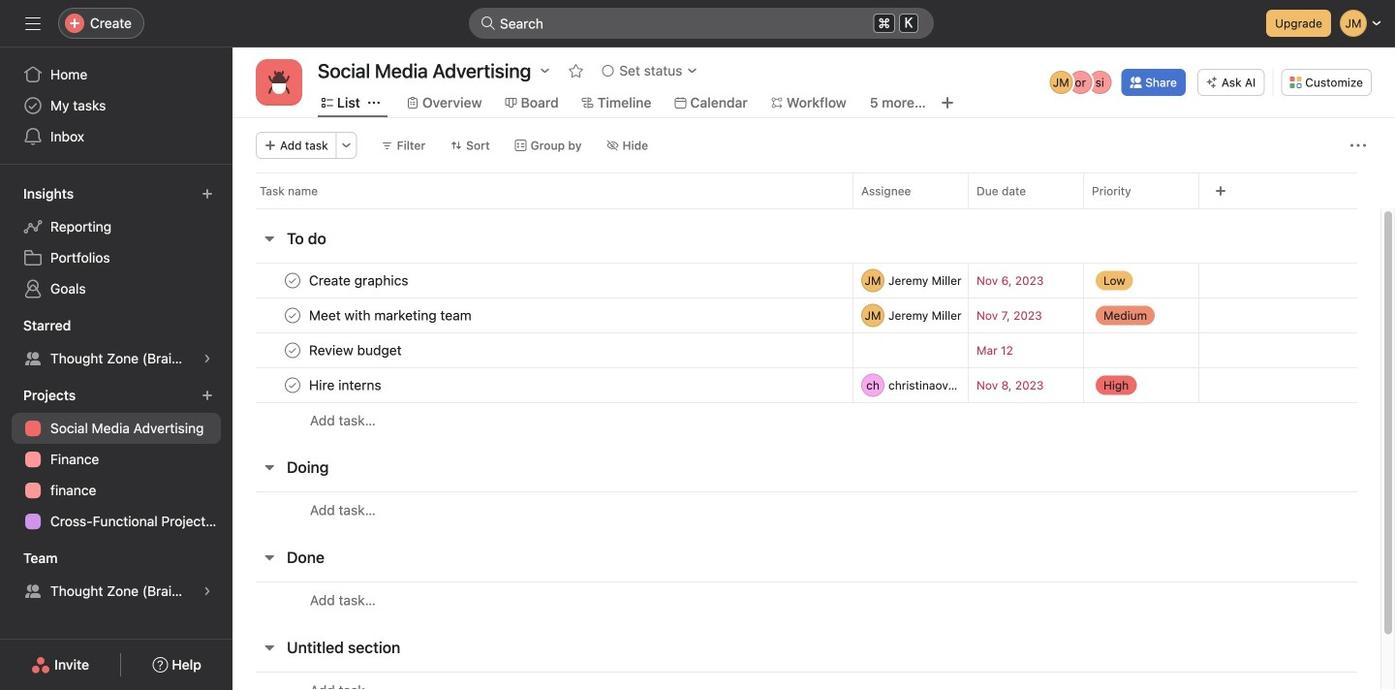Task type: vqa. For each thing, say whether or not it's contained in the screenshot.
Review budget cell's Mark complete option
yes



Task type: locate. For each thing, give the bounding box(es) containing it.
new insights image
[[202, 188, 213, 200]]

0 vertical spatial mark complete checkbox
[[281, 269, 304, 292]]

more actions image
[[341, 140, 352, 151]]

mark complete image inside review budget cell
[[281, 339, 304, 362]]

mark complete image for task name text box within the the create graphics cell
[[281, 269, 304, 292]]

2 vertical spatial task name text field
[[305, 376, 387, 395]]

see details, thought zone (brainstorm space) image
[[202, 585, 213, 597]]

mark complete checkbox inside the create graphics cell
[[281, 269, 304, 292]]

3 mark complete checkbox from the top
[[281, 339, 304, 362]]

1 vertical spatial mark complete image
[[281, 304, 304, 327]]

mark complete checkbox inside review budget cell
[[281, 339, 304, 362]]

mark complete image
[[281, 374, 304, 397]]

None field
[[469, 8, 934, 39]]

1 vertical spatial task name text field
[[305, 306, 478, 325]]

create graphics cell
[[233, 263, 853, 299]]

mark complete image
[[281, 269, 304, 292], [281, 304, 304, 327], [281, 339, 304, 362]]

Task name text field
[[305, 271, 414, 290], [305, 306, 478, 325], [305, 376, 387, 395]]

0 vertical spatial task name text field
[[305, 271, 414, 290]]

2 vertical spatial collapse task list for this group image
[[262, 640, 277, 655]]

2 task name text field from the top
[[305, 306, 478, 325]]

3 task name text field from the top
[[305, 376, 387, 395]]

1 mark complete image from the top
[[281, 269, 304, 292]]

mark complete image inside "meet with marketing team" cell
[[281, 304, 304, 327]]

task name text field for hire interns cell
[[305, 376, 387, 395]]

mark complete checkbox for task name text field on the left of page
[[281, 339, 304, 362]]

0 vertical spatial mark complete image
[[281, 269, 304, 292]]

1 task name text field from the top
[[305, 271, 414, 290]]

collapse task list for this group image
[[262, 231, 277, 246]]

3 collapse task list for this group image from the top
[[262, 640, 277, 655]]

Mark complete checkbox
[[281, 269, 304, 292], [281, 304, 304, 327], [281, 339, 304, 362]]

task name text field inside "meet with marketing team" cell
[[305, 306, 478, 325]]

2 mark complete checkbox from the top
[[281, 304, 304, 327]]

3 mark complete image from the top
[[281, 339, 304, 362]]

row
[[233, 173, 1396, 208], [256, 207, 1358, 209], [233, 263, 1381, 299], [233, 298, 1381, 333], [233, 332, 1381, 368], [233, 367, 1381, 403], [233, 402, 1381, 438], [233, 491, 1381, 528], [233, 582, 1381, 618], [233, 672, 1381, 690]]

mark complete checkbox for task name text box within the the create graphics cell
[[281, 269, 304, 292]]

mark complete checkbox inside "meet with marketing team" cell
[[281, 304, 304, 327]]

1 vertical spatial collapse task list for this group image
[[262, 550, 277, 565]]

collapse task list for this group image
[[262, 459, 277, 475], [262, 550, 277, 565], [262, 640, 277, 655]]

task name text field inside hire interns cell
[[305, 376, 387, 395]]

starred element
[[0, 308, 233, 378]]

1 mark complete checkbox from the top
[[281, 269, 304, 292]]

add tab image
[[940, 95, 955, 110]]

new project or portfolio image
[[202, 390, 213, 401]]

mark complete image inside the create graphics cell
[[281, 269, 304, 292]]

mark complete image for task name text field on the left of page
[[281, 339, 304, 362]]

meet with marketing team cell
[[233, 298, 853, 333]]

more actions image
[[1351, 138, 1367, 153]]

1 collapse task list for this group image from the top
[[262, 459, 277, 475]]

0 vertical spatial collapse task list for this group image
[[262, 459, 277, 475]]

2 vertical spatial mark complete checkbox
[[281, 339, 304, 362]]

global element
[[0, 47, 233, 164]]

insights element
[[0, 176, 233, 308]]

1 vertical spatial mark complete checkbox
[[281, 304, 304, 327]]

hide sidebar image
[[25, 16, 41, 31]]

2 vertical spatial mark complete image
[[281, 339, 304, 362]]

task name text field for the create graphics cell at top
[[305, 271, 414, 290]]

task name text field inside the create graphics cell
[[305, 271, 414, 290]]

projects element
[[0, 378, 233, 541]]

2 mark complete image from the top
[[281, 304, 304, 327]]

Search tasks, projects, and more text field
[[469, 8, 934, 39]]



Task type: describe. For each thing, give the bounding box(es) containing it.
tab actions image
[[368, 97, 380, 109]]

mark complete image for task name text box inside the "meet with marketing team" cell
[[281, 304, 304, 327]]

Task name text field
[[305, 341, 408, 360]]

Mark complete checkbox
[[281, 374, 304, 397]]

2 collapse task list for this group image from the top
[[262, 550, 277, 565]]

prominent image
[[481, 16, 496, 31]]

header to do tree grid
[[233, 263, 1381, 438]]

review budget cell
[[233, 332, 853, 368]]

hire interns cell
[[233, 367, 853, 403]]

add field image
[[1215, 185, 1227, 197]]

task name text field for "meet with marketing team" cell
[[305, 306, 478, 325]]

add to starred image
[[568, 63, 584, 79]]

teams element
[[0, 541, 233, 611]]

see details, thought zone (brainstorm space) image
[[202, 353, 213, 364]]

bug image
[[268, 71, 291, 94]]

mark complete checkbox for task name text box inside the "meet with marketing team" cell
[[281, 304, 304, 327]]



